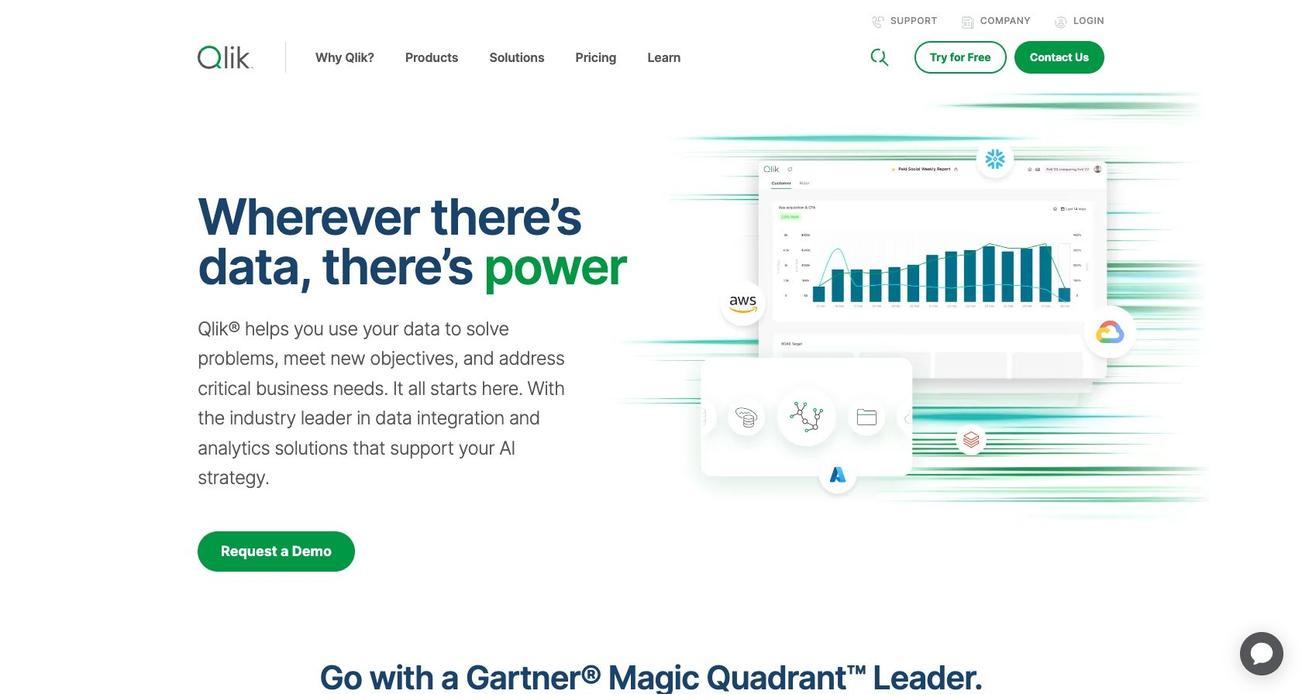 Task type: vqa. For each thing, say whether or not it's contained in the screenshot.
Easily
no



Task type: locate. For each thing, give the bounding box(es) containing it.
login image
[[1055, 16, 1067, 29]]

company image
[[962, 16, 974, 29]]

application
[[1221, 614, 1302, 694]]



Task type: describe. For each thing, give the bounding box(es) containing it.
qlik image
[[198, 46, 253, 69]]

support image
[[872, 16, 884, 29]]



